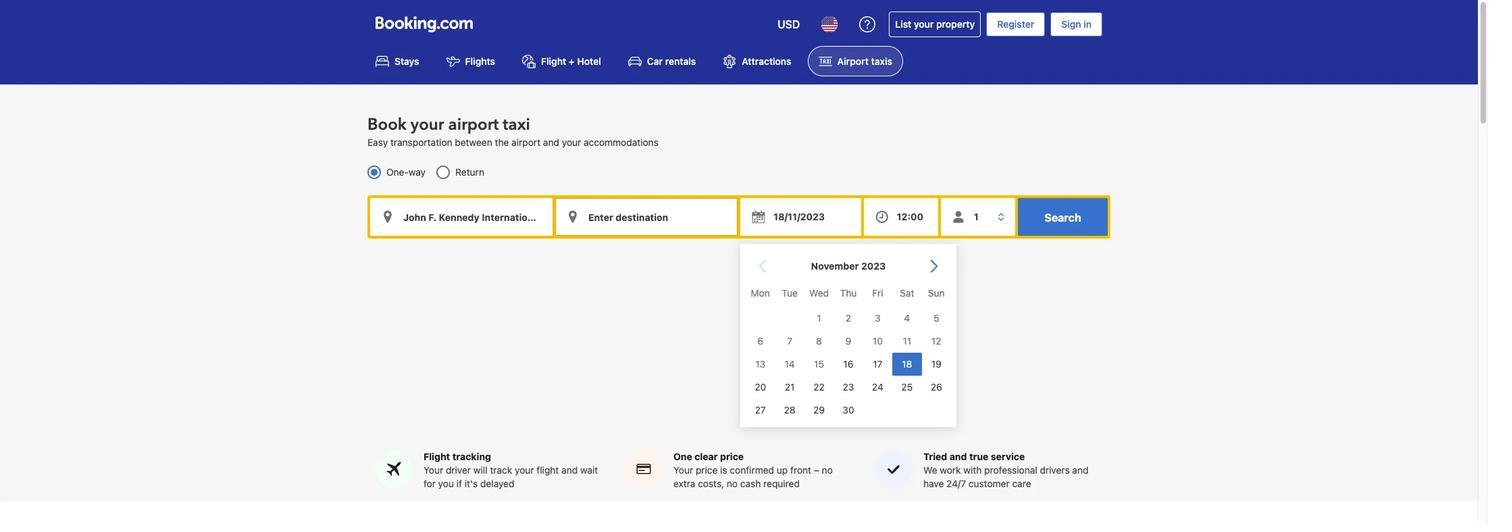 Task type: vqa. For each thing, say whether or not it's contained in the screenshot.
on
no



Task type: describe. For each thing, give the bounding box(es) containing it.
1 horizontal spatial airport
[[512, 137, 541, 148]]

tried and true service we work with professional drivers and have 24/7 customer care
[[924, 451, 1089, 490]]

extra
[[674, 478, 696, 490]]

Enter destination text field
[[556, 198, 738, 236]]

1 horizontal spatial no
[[822, 465, 833, 476]]

14
[[785, 358, 795, 370]]

usd button
[[770, 8, 809, 41]]

wed
[[810, 287, 829, 299]]

and up work
[[950, 451, 968, 463]]

thu
[[840, 287, 857, 299]]

customer
[[969, 478, 1010, 490]]

airport
[[838, 56, 869, 67]]

27
[[755, 404, 766, 416]]

12:00
[[897, 211, 924, 223]]

11
[[903, 335, 912, 347]]

12:00 button
[[864, 198, 939, 236]]

0 horizontal spatial airport
[[448, 114, 499, 136]]

work
[[940, 465, 961, 476]]

Enter pick-up location text field
[[370, 198, 553, 236]]

and inside book your airport taxi easy transportation between the airport and your accommodations
[[543, 137, 560, 148]]

25 button
[[893, 376, 922, 399]]

22 button
[[805, 376, 834, 399]]

book your airport taxi easy transportation between the airport and your accommodations
[[368, 114, 659, 148]]

list
[[896, 18, 912, 30]]

up
[[777, 465, 788, 476]]

20 button
[[746, 376, 775, 399]]

24 button
[[864, 376, 893, 399]]

4
[[905, 312, 911, 324]]

accommodations
[[584, 137, 659, 148]]

care
[[1013, 478, 1032, 490]]

you
[[438, 478, 454, 490]]

your inside one clear price your price is confirmed up front – no extra costs, no cash required
[[674, 465, 694, 476]]

wait
[[581, 465, 598, 476]]

28 button
[[775, 399, 805, 422]]

24
[[872, 381, 884, 393]]

the
[[495, 137, 509, 148]]

car rentals
[[647, 56, 696, 67]]

18/11/2023
[[774, 211, 825, 223]]

18
[[902, 358, 913, 370]]

register
[[998, 18, 1035, 30]]

tried
[[924, 451, 948, 463]]

your right list
[[914, 18, 934, 30]]

1 vertical spatial no
[[727, 478, 738, 490]]

usd
[[778, 18, 800, 30]]

21
[[785, 381, 795, 393]]

book
[[368, 114, 407, 136]]

attractions link
[[713, 46, 803, 77]]

30 button
[[834, 399, 864, 422]]

25
[[902, 381, 913, 393]]

in
[[1084, 18, 1092, 30]]

flight tracking your driver will track your flight and wait for you if it's delayed
[[424, 451, 598, 490]]

and right drivers
[[1073, 465, 1089, 476]]

way
[[409, 166, 426, 178]]

0 vertical spatial price
[[720, 451, 744, 463]]

flight + hotel link
[[512, 46, 612, 77]]

17 button
[[864, 353, 893, 376]]

airport taxis
[[838, 56, 893, 67]]

for
[[424, 478, 436, 490]]

18 button
[[893, 353, 922, 376]]

is
[[721, 465, 728, 476]]

15
[[814, 358, 825, 370]]

tue
[[782, 287, 798, 299]]

23 button
[[834, 376, 864, 399]]

+
[[569, 56, 575, 67]]

21 button
[[775, 376, 805, 399]]

20
[[755, 381, 767, 393]]

one-way
[[387, 166, 426, 178]]

stays
[[395, 56, 419, 67]]

stays link
[[365, 46, 430, 77]]

18/11/2023 button
[[741, 198, 861, 236]]

airport taxis link
[[808, 46, 904, 77]]

sat
[[900, 287, 915, 299]]

22
[[814, 381, 825, 393]]

list your property
[[896, 18, 975, 30]]

register link
[[987, 12, 1046, 36]]



Task type: locate. For each thing, give the bounding box(es) containing it.
flight for flight tracking your driver will track your flight and wait for you if it's delayed
[[424, 451, 450, 463]]

will
[[474, 465, 488, 476]]

track
[[490, 465, 512, 476]]

27 button
[[746, 399, 775, 422]]

airport
[[448, 114, 499, 136], [512, 137, 541, 148]]

2023
[[862, 260, 886, 272]]

airport down taxi
[[512, 137, 541, 148]]

3
[[875, 312, 881, 324]]

your up transportation
[[411, 114, 444, 136]]

true
[[970, 451, 989, 463]]

price down clear
[[696, 465, 718, 476]]

taxi
[[503, 114, 531, 136]]

flight up driver
[[424, 451, 450, 463]]

1 vertical spatial flight
[[424, 451, 450, 463]]

delayed
[[481, 478, 515, 490]]

26
[[931, 381, 943, 393]]

8
[[817, 335, 822, 347]]

flight + hotel
[[541, 56, 601, 67]]

9
[[846, 335, 852, 347]]

confirmed
[[730, 465, 775, 476]]

29
[[814, 404, 825, 416]]

flights
[[465, 56, 495, 67]]

search
[[1045, 212, 1082, 224]]

booking.com online hotel reservations image
[[376, 16, 473, 32]]

one
[[674, 451, 693, 463]]

0 vertical spatial airport
[[448, 114, 499, 136]]

and
[[543, 137, 560, 148], [950, 451, 968, 463], [562, 465, 578, 476], [1073, 465, 1089, 476]]

your inside flight tracking your driver will track your flight and wait for you if it's delayed
[[515, 465, 534, 476]]

cash
[[741, 478, 761, 490]]

flight
[[537, 465, 559, 476]]

rentals
[[666, 56, 696, 67]]

0 vertical spatial no
[[822, 465, 833, 476]]

easy
[[368, 137, 388, 148]]

19 button
[[922, 353, 952, 376]]

driver
[[446, 465, 471, 476]]

sign in link
[[1051, 12, 1103, 36]]

transportation
[[391, 137, 453, 148]]

airport up between
[[448, 114, 499, 136]]

professional
[[985, 465, 1038, 476]]

0 horizontal spatial flight
[[424, 451, 450, 463]]

and right the
[[543, 137, 560, 148]]

1 vertical spatial price
[[696, 465, 718, 476]]

search button
[[1019, 198, 1108, 236]]

13
[[756, 358, 766, 370]]

your down one
[[674, 465, 694, 476]]

10
[[873, 335, 883, 347]]

no down is
[[727, 478, 738, 490]]

sign
[[1062, 18, 1082, 30]]

your left accommodations at the top left of page
[[562, 137, 581, 148]]

sign in
[[1062, 18, 1092, 30]]

flight inside flight tracking your driver will track your flight and wait for you if it's delayed
[[424, 451, 450, 463]]

1 your from the left
[[424, 465, 443, 476]]

24/7
[[947, 478, 967, 490]]

1
[[817, 312, 822, 324]]

26 button
[[922, 376, 952, 399]]

1 horizontal spatial your
[[674, 465, 694, 476]]

30
[[843, 404, 855, 416]]

16 button
[[834, 353, 864, 376]]

–
[[814, 465, 820, 476]]

attractions
[[742, 56, 792, 67]]

one clear price your price is confirmed up front – no extra costs, no cash required
[[674, 451, 833, 490]]

17
[[873, 358, 883, 370]]

service
[[991, 451, 1025, 463]]

between
[[455, 137, 493, 148]]

2
[[846, 312, 852, 324]]

property
[[937, 18, 975, 30]]

sun
[[929, 287, 945, 299]]

we
[[924, 465, 938, 476]]

0 horizontal spatial your
[[424, 465, 443, 476]]

mon
[[751, 287, 770, 299]]

and inside flight tracking your driver will track your flight and wait for you if it's delayed
[[562, 465, 578, 476]]

your up for
[[424, 465, 443, 476]]

19
[[932, 358, 942, 370]]

your
[[914, 18, 934, 30], [411, 114, 444, 136], [562, 137, 581, 148], [515, 465, 534, 476]]

return
[[456, 166, 485, 178]]

0 horizontal spatial price
[[696, 465, 718, 476]]

with
[[964, 465, 982, 476]]

2 your from the left
[[674, 465, 694, 476]]

no right –
[[822, 465, 833, 476]]

your inside flight tracking your driver will track your flight and wait for you if it's delayed
[[424, 465, 443, 476]]

price up is
[[720, 451, 744, 463]]

1 vertical spatial airport
[[512, 137, 541, 148]]

no
[[822, 465, 833, 476], [727, 478, 738, 490]]

flight for flight + hotel
[[541, 56, 567, 67]]

price
[[720, 451, 744, 463], [696, 465, 718, 476]]

your right track
[[515, 465, 534, 476]]

tracking
[[453, 451, 491, 463]]

november
[[811, 260, 859, 272]]

fri
[[873, 287, 884, 299]]

your
[[424, 465, 443, 476], [674, 465, 694, 476]]

drivers
[[1040, 465, 1070, 476]]

1 horizontal spatial flight
[[541, 56, 567, 67]]

costs,
[[698, 478, 725, 490]]

5
[[934, 312, 940, 324]]

29 button
[[805, 399, 834, 422]]

required
[[764, 478, 800, 490]]

0 vertical spatial flight
[[541, 56, 567, 67]]

0 horizontal spatial no
[[727, 478, 738, 490]]

28
[[784, 404, 796, 416]]

1 horizontal spatial price
[[720, 451, 744, 463]]

and left "wait"
[[562, 465, 578, 476]]

front
[[791, 465, 812, 476]]

flight left +
[[541, 56, 567, 67]]



